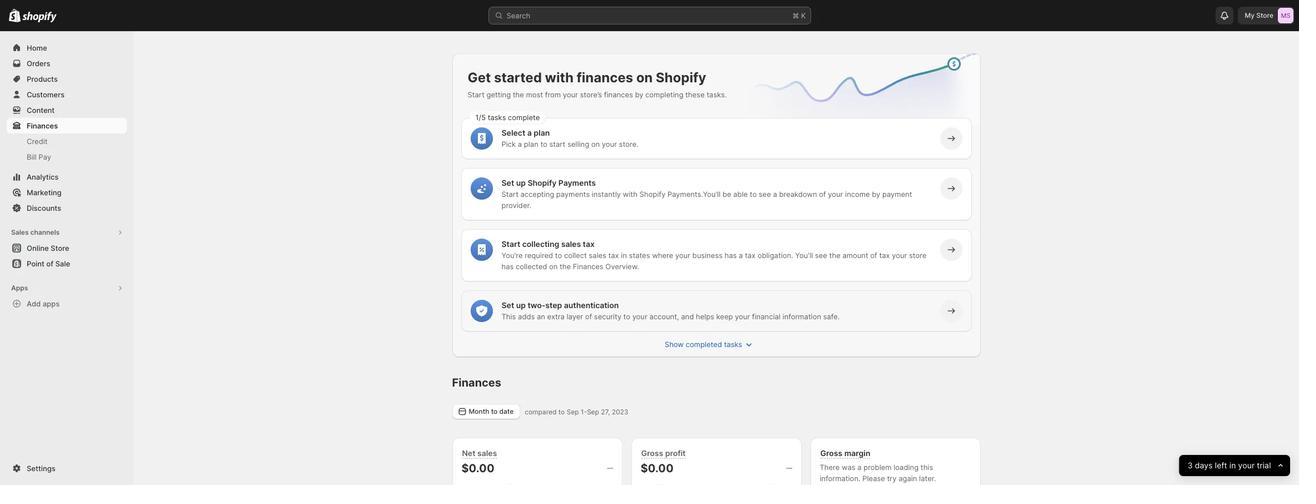 Task type: vqa. For each thing, say whether or not it's contained in the screenshot.


Task type: locate. For each thing, give the bounding box(es) containing it.
0 horizontal spatial gross
[[642, 449, 664, 458]]

0 horizontal spatial on
[[549, 262, 558, 271]]

0 vertical spatial on
[[637, 70, 653, 86]]

set up this
[[502, 301, 514, 310]]

tax left obligation.
[[745, 251, 756, 260]]

up inside set up shopify payments start accepting payments instantly with shopify payments.you'll be able to see a breakdown of your income by payment provider.
[[516, 178, 526, 188]]

the inside get started with finances on shopify start getting the most from your store's finances by completing these tasks.
[[513, 90, 524, 99]]

to inside select a plan pick a plan to start selling on your store.
[[541, 140, 548, 149]]

your inside select a plan pick a plan to start selling on your store.
[[602, 140, 617, 149]]

selling
[[568, 140, 590, 149]]

finances up store's
[[577, 70, 634, 86]]

1 vertical spatial with
[[623, 190, 638, 199]]

2 vertical spatial on
[[549, 262, 558, 271]]

finances right store's
[[604, 90, 633, 99]]

you're
[[502, 251, 523, 260]]

2 set from the top
[[502, 301, 514, 310]]

1 horizontal spatial $0.00
[[641, 462, 674, 475]]

1 horizontal spatial sep
[[587, 408, 599, 416]]

store
[[910, 251, 927, 260]]

complete
[[508, 113, 540, 122]]

0 vertical spatial store
[[1257, 11, 1274, 19]]

0 vertical spatial up
[[516, 178, 526, 188]]

with
[[545, 70, 574, 86], [623, 190, 638, 199]]

marketing link
[[7, 185, 127, 200]]

of inside 'button'
[[46, 259, 53, 268]]

gross profit button
[[639, 448, 689, 460]]

1 vertical spatial shopify
[[528, 178, 557, 188]]

where
[[652, 251, 674, 260]]

2 vertical spatial start
[[502, 239, 521, 249]]

authentication
[[564, 301, 619, 310]]

1 vertical spatial in
[[1230, 461, 1237, 471]]

3 days left in your trial
[[1188, 461, 1272, 471]]

to left 'start'
[[541, 140, 548, 149]]

finances up month
[[452, 376, 502, 390]]

sales channels button
[[7, 225, 127, 240]]

⌘
[[793, 11, 800, 20]]

2 gross from the left
[[821, 449, 843, 458]]

2 vertical spatial the
[[560, 262, 571, 271]]

1 horizontal spatial see
[[816, 251, 828, 260]]

your left trial
[[1239, 461, 1256, 471]]

content
[[27, 106, 55, 115]]

sales up 'collect'
[[562, 239, 581, 249]]

1 gross from the left
[[642, 449, 664, 458]]

gross for gross profit
[[642, 449, 664, 458]]

1 vertical spatial the
[[830, 251, 841, 260]]

select a plan image
[[476, 133, 487, 144]]

add apps button
[[7, 296, 127, 312]]

1 horizontal spatial no change image
[[786, 464, 792, 473]]

start
[[468, 90, 485, 99], [502, 190, 519, 199], [502, 239, 521, 249]]

0 vertical spatial shopify
[[656, 70, 707, 86]]

to right able
[[750, 190, 757, 199]]

most
[[526, 90, 543, 99]]

1 sep from the left
[[567, 408, 579, 416]]

a right business
[[739, 251, 743, 260]]

tax
[[583, 239, 595, 249], [609, 251, 619, 260], [745, 251, 756, 260], [880, 251, 890, 260]]

a right was
[[858, 463, 862, 472]]

sales
[[562, 239, 581, 249], [589, 251, 607, 260], [478, 449, 497, 458]]

2 horizontal spatial the
[[830, 251, 841, 260]]

analytics
[[27, 173, 59, 181]]

channels
[[30, 228, 60, 237]]

pick
[[502, 140, 516, 149]]

set inside set up two-step authentication this adds an extra layer of security to your account, and helps keep your financial information safe.
[[502, 301, 514, 310]]

0 horizontal spatial no change image
[[607, 464, 613, 473]]

0 vertical spatial the
[[513, 90, 524, 99]]

1 horizontal spatial tasks
[[724, 340, 743, 349]]

shopify up accepting
[[528, 178, 557, 188]]

1 horizontal spatial gross
[[821, 449, 843, 458]]

net sales
[[462, 449, 497, 458]]

$0.00 for gross
[[641, 462, 674, 475]]

2 horizontal spatial sales
[[589, 251, 607, 260]]

states
[[629, 251, 650, 260]]

0 horizontal spatial with
[[545, 70, 574, 86]]

1 vertical spatial see
[[816, 251, 828, 260]]

see right you'll
[[816, 251, 828, 260]]

up for shopify
[[516, 178, 526, 188]]

your right from
[[563, 90, 578, 99]]

credit link
[[7, 134, 127, 149]]

set up two-step authentication this adds an extra layer of security to your account, and helps keep your financial information safe.
[[502, 301, 840, 321]]

your inside set up shopify payments start accepting payments instantly with shopify payments.you'll be able to see a breakdown of your income by payment provider.
[[828, 190, 844, 199]]

by left the completing
[[635, 90, 644, 99]]

plan
[[534, 128, 550, 137], [524, 140, 539, 149]]

2 $0.00 from the left
[[641, 462, 674, 475]]

1 up from the top
[[516, 178, 526, 188]]

0 vertical spatial with
[[545, 70, 574, 86]]

completing
[[646, 90, 684, 99]]

0 horizontal spatial in
[[621, 251, 627, 260]]

by right income
[[872, 190, 881, 199]]

bill
[[27, 153, 37, 161]]

in right left
[[1230, 461, 1237, 471]]

no change image for gross profit
[[786, 464, 792, 473]]

breakdown
[[780, 190, 817, 199]]

to left 'collect'
[[555, 251, 562, 260]]

your left income
[[828, 190, 844, 199]]

1 vertical spatial tasks
[[724, 340, 743, 349]]

1 $0.00 from the left
[[462, 462, 495, 475]]

to inside set up shopify payments start accepting payments instantly with shopify payments.you'll be able to see a breakdown of your income by payment provider.
[[750, 190, 757, 199]]

tasks
[[488, 113, 506, 122], [724, 340, 743, 349]]

0 vertical spatial see
[[759, 190, 771, 199]]

1 horizontal spatial store
[[1257, 11, 1274, 19]]

of right the amount
[[871, 251, 878, 260]]

2 up from the top
[[516, 301, 526, 310]]

days
[[1196, 461, 1214, 471]]

store.
[[619, 140, 639, 149]]

set up provider.
[[502, 178, 514, 188]]

store's
[[580, 90, 602, 99]]

start
[[550, 140, 566, 149]]

an
[[537, 312, 545, 321]]

has right business
[[725, 251, 737, 260]]

1 horizontal spatial by
[[872, 190, 881, 199]]

2 horizontal spatial on
[[637, 70, 653, 86]]

1 horizontal spatial sales
[[562, 239, 581, 249]]

a right select
[[528, 128, 532, 137]]

0 horizontal spatial the
[[513, 90, 524, 99]]

store
[[1257, 11, 1274, 19], [51, 244, 69, 253]]

a inside set up shopify payments start accepting payments instantly with shopify payments.you'll be able to see a breakdown of your income by payment provider.
[[773, 190, 778, 199]]

gross margin button
[[818, 448, 874, 460]]

to right security
[[624, 312, 631, 321]]

be
[[723, 190, 732, 199]]

$0.00 down net sales dropdown button
[[462, 462, 495, 475]]

to left date
[[491, 407, 498, 416]]

shopify left payments.you'll
[[640, 190, 666, 199]]

collected
[[516, 262, 547, 271]]

in up the 'overview.'
[[621, 251, 627, 260]]

gross margin there was a problem loading this information. please try again later.
[[820, 449, 937, 483]]

set inside set up shopify payments start accepting payments instantly with shopify payments.you'll be able to see a breakdown of your income by payment provider.
[[502, 178, 514, 188]]

gross inside dropdown button
[[642, 449, 664, 458]]

1 set from the top
[[502, 178, 514, 188]]

with right "instantly"
[[623, 190, 638, 199]]

0 horizontal spatial tasks
[[488, 113, 506, 122]]

try
[[888, 474, 897, 483]]

line chart image
[[728, 51, 983, 143]]

0 vertical spatial has
[[725, 251, 737, 260]]

1 vertical spatial finances
[[573, 262, 604, 271]]

2 vertical spatial finances
[[452, 376, 502, 390]]

on down required
[[549, 262, 558, 271]]

margin
[[845, 449, 871, 458]]

your inside get started with finances on shopify start getting the most from your store's finances by completing these tasks.
[[563, 90, 578, 99]]

home
[[27, 43, 47, 52]]

shopify up 'these'
[[656, 70, 707, 86]]

up
[[516, 178, 526, 188], [516, 301, 526, 310]]

payments.you'll
[[668, 190, 721, 199]]

1 horizontal spatial finances
[[452, 376, 502, 390]]

up inside set up two-step authentication this adds an extra layer of security to your account, and helps keep your financial information safe.
[[516, 301, 526, 310]]

shopify image
[[22, 12, 57, 23]]

1 no change image from the left
[[607, 464, 613, 473]]

has
[[725, 251, 737, 260], [502, 262, 514, 271]]

by inside get started with finances on shopify start getting the most from your store's finances by completing these tasks.
[[635, 90, 644, 99]]

of inside start collecting sales tax you're required to collect sales tax in states where your business has a tax obligation. you'll see the amount of tax your store has collected on the finances overview.
[[871, 251, 878, 260]]

sep left 1-
[[567, 408, 579, 416]]

start up the you're
[[502, 239, 521, 249]]

2 no change image from the left
[[786, 464, 792, 473]]

of left sale in the bottom of the page
[[46, 259, 53, 268]]

in inside dropdown button
[[1230, 461, 1237, 471]]

1 vertical spatial sales
[[589, 251, 607, 260]]

1 vertical spatial store
[[51, 244, 69, 253]]

my store image
[[1279, 8, 1294, 23]]

see right able
[[759, 190, 771, 199]]

on right selling
[[592, 140, 600, 149]]

1 horizontal spatial with
[[623, 190, 638, 199]]

finances link
[[7, 118, 127, 134]]

home link
[[7, 40, 127, 56]]

on inside select a plan pick a plan to start selling on your store.
[[592, 140, 600, 149]]

the down 'collect'
[[560, 262, 571, 271]]

orders
[[27, 59, 50, 68]]

finances down 'collect'
[[573, 262, 604, 271]]

to inside dropdown button
[[491, 407, 498, 416]]

sales right 'collect'
[[589, 251, 607, 260]]

1 vertical spatial plan
[[524, 140, 539, 149]]

gross for gross margin there was a problem loading this information. please try again later.
[[821, 449, 843, 458]]

your
[[563, 90, 578, 99], [602, 140, 617, 149], [828, 190, 844, 199], [676, 251, 691, 260], [892, 251, 908, 260], [633, 312, 648, 321], [735, 312, 750, 321], [1239, 461, 1256, 471]]

tax up 'collect'
[[583, 239, 595, 249]]

tasks.
[[707, 90, 727, 99]]

get
[[468, 70, 491, 86]]

sep left '27,'
[[587, 408, 599, 416]]

store up sale in the bottom of the page
[[51, 244, 69, 253]]

start up provider.
[[502, 190, 519, 199]]

point of sale
[[27, 259, 70, 268]]

the left most
[[513, 90, 524, 99]]

online store
[[27, 244, 69, 253]]

0 vertical spatial finances
[[27, 121, 58, 130]]

gross up there
[[821, 449, 843, 458]]

set for set up two-step authentication
[[502, 301, 514, 310]]

sep
[[567, 408, 579, 416], [587, 408, 599, 416]]

1 horizontal spatial in
[[1230, 461, 1237, 471]]

tasks right 1/5
[[488, 113, 506, 122]]

1 vertical spatial start
[[502, 190, 519, 199]]

your inside dropdown button
[[1239, 461, 1256, 471]]

finances down the content
[[27, 121, 58, 130]]

finances
[[27, 121, 58, 130], [573, 262, 604, 271], [452, 376, 502, 390]]

0 horizontal spatial see
[[759, 190, 771, 199]]

start collecting sales tax image
[[476, 244, 487, 256]]

$0.00 down the gross profit dropdown button
[[641, 462, 674, 475]]

has down the you're
[[502, 262, 514, 271]]

2 vertical spatial shopify
[[640, 190, 666, 199]]

a right 'pick'
[[518, 140, 522, 149]]

0 horizontal spatial finances
[[27, 121, 58, 130]]

accepting
[[521, 190, 555, 199]]

0 vertical spatial tasks
[[488, 113, 506, 122]]

1 horizontal spatial on
[[592, 140, 600, 149]]

1-
[[581, 408, 587, 416]]

store for online store
[[51, 244, 69, 253]]

gross inside the gross margin there was a problem loading this information. please try again later.
[[821, 449, 843, 458]]

point of sale link
[[7, 256, 127, 272]]

of inside set up shopify payments start accepting payments instantly with shopify payments.you'll be able to see a breakdown of your income by payment provider.
[[819, 190, 826, 199]]

0 vertical spatial in
[[621, 251, 627, 260]]

sales right net
[[478, 449, 497, 458]]

2 vertical spatial sales
[[478, 449, 497, 458]]

customers link
[[7, 87, 127, 102]]

1 vertical spatial on
[[592, 140, 600, 149]]

1 vertical spatial set
[[502, 301, 514, 310]]

gross left profit
[[642, 449, 664, 458]]

apps
[[43, 299, 60, 308]]

plan up 'start'
[[534, 128, 550, 137]]

business
[[693, 251, 723, 260]]

the left the amount
[[830, 251, 841, 260]]

1 vertical spatial up
[[516, 301, 526, 310]]

tasks down keep
[[724, 340, 743, 349]]

1 vertical spatial by
[[872, 190, 881, 199]]

collecting
[[523, 239, 560, 249]]

month to date
[[469, 407, 514, 416]]

0 horizontal spatial has
[[502, 262, 514, 271]]

store inside button
[[51, 244, 69, 253]]

point
[[27, 259, 44, 268]]

up up 'adds'
[[516, 301, 526, 310]]

up up accepting
[[516, 178, 526, 188]]

on
[[637, 70, 653, 86], [592, 140, 600, 149], [549, 262, 558, 271]]

set up shopify payments image
[[476, 183, 487, 194]]

0 horizontal spatial store
[[51, 244, 69, 253]]

0 horizontal spatial sep
[[567, 408, 579, 416]]

of right breakdown
[[819, 190, 826, 199]]

of inside set up two-step authentication this adds an extra layer of security to your account, and helps keep your financial information safe.
[[585, 312, 592, 321]]

store right my
[[1257, 11, 1274, 19]]

2 horizontal spatial finances
[[573, 262, 604, 271]]

no change image
[[607, 464, 613, 473], [786, 464, 792, 473]]

0 vertical spatial by
[[635, 90, 644, 99]]

1/5
[[476, 113, 486, 122]]

0 vertical spatial start
[[468, 90, 485, 99]]

a left breakdown
[[773, 190, 778, 199]]

start down "get" at the left top of page
[[468, 90, 485, 99]]

of down "authentication"
[[585, 312, 592, 321]]

sales channels
[[11, 228, 60, 237]]

shopify inside get started with finances on shopify start getting the most from your store's finances by completing these tasks.
[[656, 70, 707, 86]]

see
[[759, 190, 771, 199], [816, 251, 828, 260]]

by
[[635, 90, 644, 99], [872, 190, 881, 199]]

tax right the amount
[[880, 251, 890, 260]]

0 horizontal spatial by
[[635, 90, 644, 99]]

income
[[846, 190, 870, 199]]

0 vertical spatial set
[[502, 178, 514, 188]]

gross profit
[[642, 449, 686, 458]]

a inside the gross margin there was a problem loading this information. please try again later.
[[858, 463, 862, 472]]

0 horizontal spatial $0.00
[[462, 462, 495, 475]]

gross
[[642, 449, 664, 458], [821, 449, 843, 458]]

0 horizontal spatial sales
[[478, 449, 497, 458]]

store for my store
[[1257, 11, 1274, 19]]

with up from
[[545, 70, 574, 86]]

$0.00 for net
[[462, 462, 495, 475]]

on up the completing
[[637, 70, 653, 86]]

your left store.
[[602, 140, 617, 149]]

shopify
[[656, 70, 707, 86], [528, 178, 557, 188], [640, 190, 666, 199]]

start inside get started with finances on shopify start getting the most from your store's finances by completing these tasks.
[[468, 90, 485, 99]]

plan down select
[[524, 140, 539, 149]]



Task type: describe. For each thing, give the bounding box(es) containing it.
sales
[[11, 228, 29, 237]]

problem
[[864, 463, 892, 472]]

my store
[[1246, 11, 1274, 19]]

shopify image
[[9, 9, 21, 22]]

to right compared
[[559, 408, 565, 416]]

credit
[[27, 137, 48, 146]]

left
[[1216, 461, 1228, 471]]

your left store
[[892, 251, 908, 260]]

on inside start collecting sales tax you're required to collect sales tax in states where your business has a tax obligation. you'll see the amount of tax your store has collected on the finances overview.
[[549, 262, 558, 271]]

payment
[[883, 190, 913, 199]]

online store button
[[0, 240, 134, 256]]

analytics link
[[7, 169, 127, 185]]

your right where
[[676, 251, 691, 260]]

keep
[[717, 312, 733, 321]]

information.
[[820, 474, 861, 483]]

apps
[[11, 284, 28, 292]]

financial
[[753, 312, 781, 321]]

⌘ k
[[793, 11, 806, 20]]

my
[[1246, 11, 1255, 19]]

trial
[[1258, 461, 1272, 471]]

1 vertical spatial finances
[[604, 90, 633, 99]]

sales inside dropdown button
[[478, 449, 497, 458]]

month
[[469, 407, 490, 416]]

on inside get started with finances on shopify start getting the most from your store's finances by completing these tasks.
[[637, 70, 653, 86]]

to inside set up two-step authentication this adds an extra layer of security to your account, and helps keep your financial information safe.
[[624, 312, 631, 321]]

search
[[507, 11, 531, 20]]

online
[[27, 244, 49, 253]]

tax up the 'overview.'
[[609, 251, 619, 260]]

finances inside start collecting sales tax you're required to collect sales tax in states where your business has a tax obligation. you'll see the amount of tax your store has collected on the finances overview.
[[573, 262, 604, 271]]

able
[[734, 190, 748, 199]]

orders link
[[7, 56, 127, 71]]

provider.
[[502, 201, 532, 210]]

obligation.
[[758, 251, 794, 260]]

payments
[[557, 190, 590, 199]]

adds
[[518, 312, 535, 321]]

1 horizontal spatial the
[[560, 262, 571, 271]]

two-
[[528, 301, 546, 310]]

please
[[863, 474, 886, 483]]

month to date button
[[452, 404, 521, 420]]

overview.
[[606, 262, 640, 271]]

select a plan pick a plan to start selling on your store.
[[502, 128, 639, 149]]

2 sep from the left
[[587, 408, 599, 416]]

loading
[[894, 463, 919, 472]]

start inside set up shopify payments start accepting payments instantly with shopify payments.you'll be able to see a breakdown of your income by payment provider.
[[502, 190, 519, 199]]

profit
[[666, 449, 686, 458]]

this
[[921, 463, 934, 472]]

point of sale button
[[0, 256, 134, 272]]

security
[[594, 312, 622, 321]]

with inside get started with finances on shopify start getting the most from your store's finances by completing these tasks.
[[545, 70, 574, 86]]

3 days left in your trial button
[[1180, 455, 1291, 477]]

bill pay
[[27, 153, 51, 161]]

getting
[[487, 90, 511, 99]]

you'll
[[796, 251, 813, 260]]

start collecting sales tax you're required to collect sales tax in states where your business has a tax obligation. you'll see the amount of tax your store has collected on the finances overview.
[[502, 239, 927, 271]]

select
[[502, 128, 526, 137]]

1 vertical spatial has
[[502, 262, 514, 271]]

sale
[[55, 259, 70, 268]]

customers
[[27, 90, 65, 99]]

and
[[681, 312, 694, 321]]

show completed tasks
[[665, 340, 743, 349]]

by inside set up shopify payments start accepting payments instantly with shopify payments.you'll be able to see a breakdown of your income by payment provider.
[[872, 190, 881, 199]]

a inside start collecting sales tax you're required to collect sales tax in states where your business has a tax obligation. you'll see the amount of tax your store has collected on the finances overview.
[[739, 251, 743, 260]]

your left the account,
[[633, 312, 648, 321]]

safe.
[[824, 312, 840, 321]]

in inside start collecting sales tax you're required to collect sales tax in states where your business has a tax obligation. you'll see the amount of tax your store has collected on the finances overview.
[[621, 251, 627, 260]]

k
[[802, 11, 806, 20]]

information
[[783, 312, 822, 321]]

extra
[[548, 312, 565, 321]]

1 horizontal spatial has
[[725, 251, 737, 260]]

set up two-step authentication image
[[476, 306, 487, 317]]

this
[[502, 312, 516, 321]]

products
[[27, 75, 58, 83]]

net sales button
[[460, 448, 500, 460]]

tasks inside button
[[724, 340, 743, 349]]

net
[[462, 449, 476, 458]]

2023
[[612, 408, 629, 416]]

show completed tasks button
[[455, 337, 966, 352]]

these
[[686, 90, 705, 99]]

started
[[494, 70, 542, 86]]

show
[[665, 340, 684, 349]]

set for set up shopify payments
[[502, 178, 514, 188]]

to inside start collecting sales tax you're required to collect sales tax in states where your business has a tax obligation. you'll see the amount of tax your store has collected on the finances overview.
[[555, 251, 562, 260]]

account,
[[650, 312, 679, 321]]

required
[[525, 251, 553, 260]]

no change image for net sales
[[607, 464, 613, 473]]

layer
[[567, 312, 583, 321]]

date
[[500, 407, 514, 416]]

0 vertical spatial finances
[[577, 70, 634, 86]]

amount
[[843, 251, 869, 260]]

0 vertical spatial plan
[[534, 128, 550, 137]]

discounts link
[[7, 200, 127, 216]]

0 vertical spatial sales
[[562, 239, 581, 249]]

1/5 tasks complete
[[476, 113, 540, 122]]

completed
[[686, 340, 722, 349]]

with inside set up shopify payments start accepting payments instantly with shopify payments.you'll be able to see a breakdown of your income by payment provider.
[[623, 190, 638, 199]]

see inside start collecting sales tax you're required to collect sales tax in states where your business has a tax obligation. you'll see the amount of tax your store has collected on the finances overview.
[[816, 251, 828, 260]]

your right keep
[[735, 312, 750, 321]]

settings
[[27, 464, 55, 473]]

3
[[1188, 461, 1194, 471]]

step
[[546, 301, 562, 310]]

start inside start collecting sales tax you're required to collect sales tax in states where your business has a tax obligation. you'll see the amount of tax your store has collected on the finances overview.
[[502, 239, 521, 249]]

see inside set up shopify payments start accepting payments instantly with shopify payments.you'll be able to see a breakdown of your income by payment provider.
[[759, 190, 771, 199]]

later.
[[920, 474, 937, 483]]

content link
[[7, 102, 127, 118]]

collect
[[564, 251, 587, 260]]

up for two-
[[516, 301, 526, 310]]



